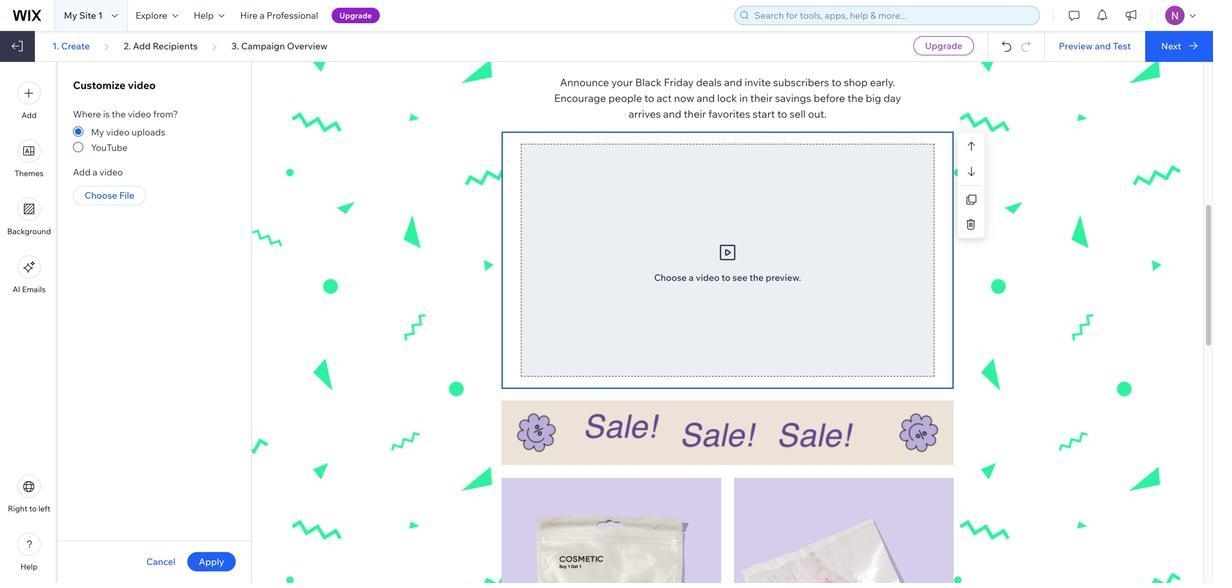 Task type: vqa. For each thing, say whether or not it's contained in the screenshot.
Fusion
no



Task type: locate. For each thing, give the bounding box(es) containing it.
2 horizontal spatial the
[[847, 92, 863, 105]]

and up lock
[[724, 76, 742, 89]]

1 horizontal spatial add
[[73, 167, 91, 178]]

the right is
[[112, 109, 126, 120]]

1 horizontal spatial their
[[750, 92, 773, 105]]

my up youtube
[[91, 127, 104, 138]]

0 vertical spatial choose
[[85, 190, 117, 201]]

help button left hire
[[186, 0, 232, 31]]

0 horizontal spatial their
[[684, 108, 706, 121]]

1 horizontal spatial my
[[91, 127, 104, 138]]

customize video
[[73, 79, 156, 92]]

emails
[[22, 285, 46, 295]]

right to left button
[[8, 475, 50, 514]]

a up choose file on the top left of the page
[[93, 167, 97, 178]]

1 vertical spatial upgrade
[[925, 40, 963, 51]]

video up uploads
[[128, 109, 151, 120]]

1 horizontal spatial upgrade
[[925, 40, 963, 51]]

day
[[884, 92, 901, 105]]

1 horizontal spatial help button
[[186, 0, 232, 31]]

1 vertical spatial choose
[[654, 272, 687, 284]]

upgrade
[[339, 11, 372, 20], [925, 40, 963, 51]]

the down shop
[[847, 92, 863, 105]]

where is the video from?
[[73, 109, 178, 120]]

video left see
[[696, 272, 720, 284]]

0 horizontal spatial add
[[22, 110, 37, 120]]

recipients
[[153, 40, 198, 52]]

preview and test
[[1059, 40, 1131, 52]]

1 vertical spatial add
[[22, 110, 37, 120]]

themes
[[15, 169, 44, 178]]

customize
[[73, 79, 126, 92]]

choose file button
[[73, 186, 146, 205]]

friday
[[664, 76, 694, 89]]

apply
[[199, 557, 224, 568]]

choose for choose file
[[85, 190, 117, 201]]

their
[[750, 92, 773, 105], [684, 108, 706, 121]]

my video uploads
[[91, 127, 165, 138]]

help button
[[186, 0, 232, 31], [17, 534, 41, 572]]

savings
[[775, 92, 811, 105]]

1 vertical spatial my
[[91, 127, 104, 138]]

hire
[[240, 10, 258, 21]]

1 horizontal spatial a
[[260, 10, 265, 21]]

0 horizontal spatial a
[[93, 167, 97, 178]]

0 vertical spatial my
[[64, 10, 77, 21]]

their down the now
[[684, 108, 706, 121]]

0 vertical spatial upgrade button
[[332, 8, 380, 23]]

1 horizontal spatial upgrade button
[[913, 36, 974, 56]]

1 vertical spatial help button
[[17, 534, 41, 572]]

explore
[[136, 10, 167, 21]]

in
[[739, 92, 748, 105]]

early.
[[870, 76, 895, 89]]

ai emails button
[[13, 256, 46, 295]]

my site 1
[[64, 10, 103, 21]]

my left site
[[64, 10, 77, 21]]

a right hire
[[260, 10, 265, 21]]

help up recipients
[[194, 10, 214, 21]]

add up themes button
[[22, 110, 37, 120]]

2 horizontal spatial add
[[133, 40, 151, 52]]

upgrade button down search for tools, apps, help & more... field
[[913, 36, 974, 56]]

0 vertical spatial their
[[750, 92, 773, 105]]

upgrade button
[[332, 8, 380, 23], [913, 36, 974, 56]]

a left see
[[689, 272, 694, 284]]

right to left
[[8, 504, 50, 514]]

0 vertical spatial a
[[260, 10, 265, 21]]

video
[[128, 79, 156, 92], [128, 109, 151, 120], [106, 127, 130, 138], [99, 167, 123, 178], [696, 272, 720, 284]]

option group
[[73, 124, 236, 155]]

add up choose file on the top left of the page
[[73, 167, 91, 178]]

add inside button
[[22, 110, 37, 120]]

preview.
[[766, 272, 801, 284]]

video up youtube
[[106, 127, 130, 138]]

video up choose file on the top left of the page
[[99, 167, 123, 178]]

2 vertical spatial a
[[689, 272, 694, 284]]

now
[[674, 92, 694, 105]]

before
[[814, 92, 845, 105]]

announce
[[560, 76, 609, 89]]

1 horizontal spatial choose
[[654, 272, 687, 284]]

a for add
[[93, 167, 97, 178]]

1 vertical spatial a
[[93, 167, 97, 178]]

favorites
[[708, 108, 750, 121]]

1 vertical spatial their
[[684, 108, 706, 121]]

and down deals at the top of page
[[697, 92, 715, 105]]

help button down right to left
[[17, 534, 41, 572]]

0 horizontal spatial help
[[21, 563, 38, 572]]

to left left
[[29, 504, 37, 514]]

shop
[[844, 76, 868, 89]]

a for choose
[[689, 272, 694, 284]]

upgrade button right "professional"
[[332, 8, 380, 23]]

0 vertical spatial add
[[133, 40, 151, 52]]

big
[[866, 92, 881, 105]]

site
[[79, 10, 96, 21]]

2.
[[124, 40, 131, 52]]

1 vertical spatial upgrade button
[[913, 36, 974, 56]]

people
[[608, 92, 642, 105]]

0 horizontal spatial my
[[64, 10, 77, 21]]

and
[[1095, 40, 1111, 52], [724, 76, 742, 89], [697, 92, 715, 105], [663, 108, 681, 121]]

help
[[194, 10, 214, 21], [21, 563, 38, 572]]

the
[[847, 92, 863, 105], [112, 109, 126, 120], [750, 272, 764, 284]]

black
[[635, 76, 662, 89]]

2. add recipients
[[124, 40, 198, 52]]

2 horizontal spatial a
[[689, 272, 694, 284]]

deals
[[696, 76, 722, 89]]

start
[[753, 108, 775, 121]]

my inside "option group"
[[91, 127, 104, 138]]

1 horizontal spatial the
[[750, 272, 764, 284]]

create
[[61, 40, 90, 52]]

add for add a video
[[73, 167, 91, 178]]

2 vertical spatial the
[[750, 272, 764, 284]]

my
[[64, 10, 77, 21], [91, 127, 104, 138]]

help down right to left
[[21, 563, 38, 572]]

0 horizontal spatial upgrade
[[339, 11, 372, 20]]

upgrade down search for tools, apps, help & more... field
[[925, 40, 963, 51]]

background button
[[7, 198, 51, 236]]

professional
[[267, 10, 318, 21]]

their up start
[[750, 92, 773, 105]]

1.
[[52, 40, 59, 52]]

arrives
[[629, 108, 661, 121]]

preview
[[1059, 40, 1093, 52]]

0 horizontal spatial the
[[112, 109, 126, 120]]

to left act
[[644, 92, 654, 105]]

option group containing my video uploads
[[73, 124, 236, 155]]

0 vertical spatial the
[[847, 92, 863, 105]]

a
[[260, 10, 265, 21], [93, 167, 97, 178], [689, 272, 694, 284]]

choose
[[85, 190, 117, 201], [654, 272, 687, 284]]

Search for tools, apps, help & more... field
[[751, 6, 1035, 25]]

choose inside 'button'
[[85, 190, 117, 201]]

2 vertical spatial add
[[73, 167, 91, 178]]

add right 2. at the left top
[[133, 40, 151, 52]]

invite
[[745, 76, 771, 89]]

upgrade right "professional"
[[339, 11, 372, 20]]

0 horizontal spatial choose
[[85, 190, 117, 201]]

is
[[103, 109, 110, 120]]

the right see
[[750, 272, 764, 284]]

0 horizontal spatial help button
[[17, 534, 41, 572]]

3. campaign overview
[[232, 40, 328, 52]]

1. create
[[52, 40, 90, 52]]

add
[[133, 40, 151, 52], [22, 110, 37, 120], [73, 167, 91, 178]]

to
[[832, 76, 841, 89], [644, 92, 654, 105], [777, 108, 787, 121], [722, 272, 731, 284], [29, 504, 37, 514]]

0 vertical spatial help
[[194, 10, 214, 21]]



Task type: describe. For each thing, give the bounding box(es) containing it.
encourage
[[554, 92, 606, 105]]

choose file
[[85, 190, 134, 201]]

and left "test"
[[1095, 40, 1111, 52]]

to inside button
[[29, 504, 37, 514]]

1 horizontal spatial help
[[194, 10, 214, 21]]

ai emails
[[13, 285, 46, 295]]

a for hire
[[260, 10, 265, 21]]

test
[[1113, 40, 1131, 52]]

1 vertical spatial help
[[21, 563, 38, 572]]

your
[[611, 76, 633, 89]]

my for my site 1
[[64, 10, 77, 21]]

cancel
[[146, 557, 176, 568]]

my for my video uploads
[[91, 127, 104, 138]]

ai
[[13, 285, 20, 295]]

hire a professional link
[[232, 0, 326, 31]]

3.
[[232, 40, 239, 52]]

video up where is the video from?
[[128, 79, 156, 92]]

out.
[[808, 108, 827, 121]]

uploads
[[132, 127, 165, 138]]

apply button
[[187, 553, 236, 572]]

where
[[73, 109, 101, 120]]

add a video
[[73, 167, 123, 178]]

1
[[98, 10, 103, 21]]

see
[[733, 272, 748, 284]]

hire a professional
[[240, 10, 318, 21]]

to left sell
[[777, 108, 787, 121]]

from?
[[153, 109, 178, 120]]

0 vertical spatial upgrade
[[339, 11, 372, 20]]

lock
[[717, 92, 737, 105]]

choose a video to see the preview.
[[654, 272, 801, 284]]

add button
[[17, 81, 41, 120]]

campaign
[[241, 40, 285, 52]]

overview
[[287, 40, 328, 52]]

1. create link
[[52, 40, 90, 52]]

youtube
[[91, 142, 128, 153]]

right
[[8, 504, 27, 514]]

sell
[[790, 108, 806, 121]]

file
[[119, 190, 134, 201]]

3. campaign overview link
[[232, 40, 328, 52]]

next button
[[1145, 31, 1213, 62]]

themes button
[[15, 140, 44, 178]]

add for add
[[22, 110, 37, 120]]

announce your black friday deals and invite subscribers to shop early. encourage people to act now and lock in their savings before the big day arrives and their favorites start to sell out.
[[554, 76, 903, 121]]

to left see
[[722, 272, 731, 284]]

the inside announce your black friday deals and invite subscribers to shop early. encourage people to act now and lock in their savings before the big day arrives and their favorites start to sell out.
[[847, 92, 863, 105]]

background
[[7, 227, 51, 236]]

choose for choose a video to see the preview.
[[654, 272, 687, 284]]

0 vertical spatial help button
[[186, 0, 232, 31]]

1 vertical spatial the
[[112, 109, 126, 120]]

next
[[1161, 40, 1181, 52]]

and down act
[[663, 108, 681, 121]]

2. add recipients link
[[124, 40, 198, 52]]

video inside "option group"
[[106, 127, 130, 138]]

to up before
[[832, 76, 841, 89]]

act
[[657, 92, 672, 105]]

subscribers
[[773, 76, 829, 89]]

left
[[38, 504, 50, 514]]

0 horizontal spatial upgrade button
[[332, 8, 380, 23]]

cancel button
[[146, 557, 176, 568]]



